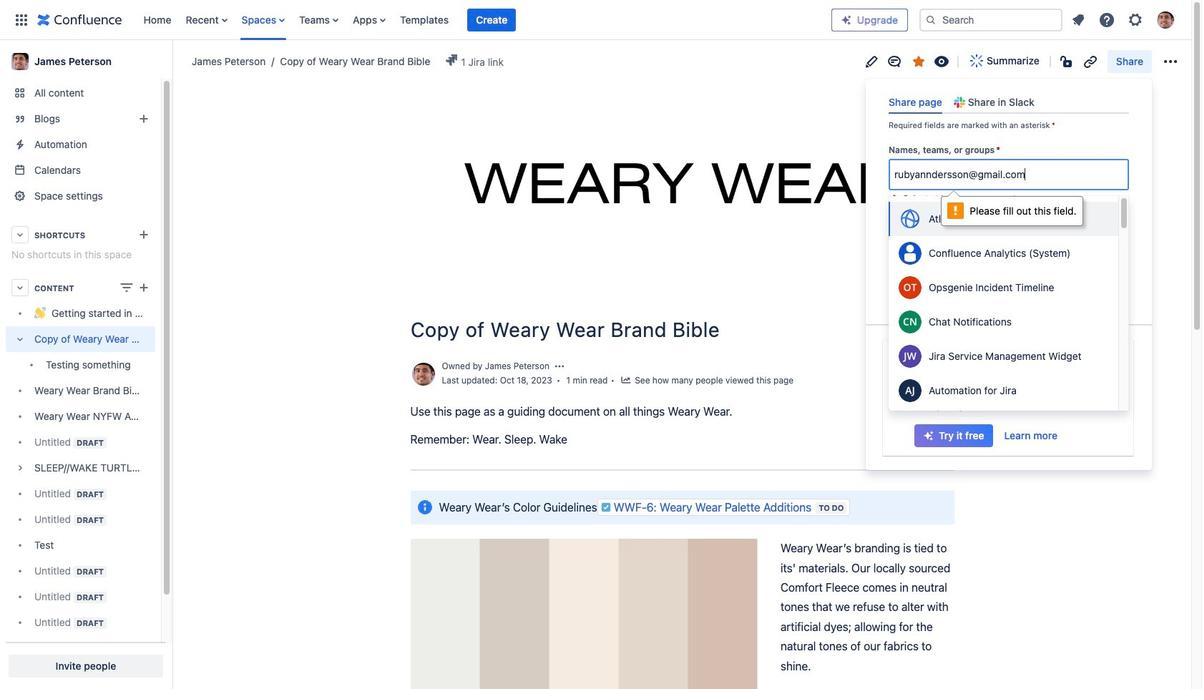 Task type: vqa. For each thing, say whether or not it's contained in the screenshot.
CLOSED.
no



Task type: locate. For each thing, give the bounding box(es) containing it.
create a page image
[[135, 279, 152, 296]]

0 horizontal spatial list
[[136, 0, 832, 40]]

settings icon image
[[1127, 11, 1145, 28]]

1 horizontal spatial list
[[1066, 7, 1183, 33]]

global element
[[9, 0, 832, 40]]

notification icon image
[[1070, 11, 1087, 28]]

more information about james peterson image
[[411, 361, 436, 387]]

search image
[[926, 14, 937, 25]]

appswitcher icon image
[[13, 11, 30, 28]]

group
[[915, 424, 1067, 447]]

edit this page image
[[863, 53, 880, 70]]

add shortcut image
[[135, 226, 152, 243]]

banner
[[0, 0, 1192, 40]]

list
[[136, 0, 832, 40], [1066, 7, 1183, 33]]

premium image
[[841, 14, 852, 25]]

tree inside space element
[[6, 301, 155, 661]]

copy link image
[[1082, 53, 1099, 70]]

tree item
[[6, 326, 155, 378]]

tree
[[6, 301, 155, 661]]

stop watching image
[[933, 53, 951, 70]]

your profile and preferences image
[[1157, 11, 1175, 28]]

list item
[[468, 8, 516, 31]]

None search field
[[920, 8, 1063, 31]]

None text field
[[895, 167, 1028, 182]]

create a blog image
[[135, 110, 152, 127]]

neutrals.png image
[[411, 539, 758, 689]]

error image
[[889, 193, 900, 205]]

tab list
[[883, 90, 1135, 114]]

confluence image
[[37, 11, 122, 28], [37, 11, 122, 28]]



Task type: describe. For each thing, give the bounding box(es) containing it.
list for the premium image
[[1066, 7, 1183, 33]]

Anything they should know? text field
[[889, 230, 1130, 284]]

change view image
[[118, 279, 135, 296]]

panel info image
[[416, 499, 433, 516]]

list item inside list
[[468, 8, 516, 31]]

collapse sidebar image
[[156, 47, 188, 76]]

unstar image
[[910, 53, 928, 70]]

more actions image
[[1162, 53, 1180, 70]]

no restrictions image
[[1059, 53, 1076, 70]]

tree item inside space element
[[6, 326, 155, 378]]

list for appswitcher icon
[[136, 0, 832, 40]]

Search field
[[920, 8, 1063, 31]]

space element
[[0, 40, 172, 689]]

help icon image
[[1099, 11, 1116, 28]]

manage page ownership image
[[554, 361, 565, 372]]



